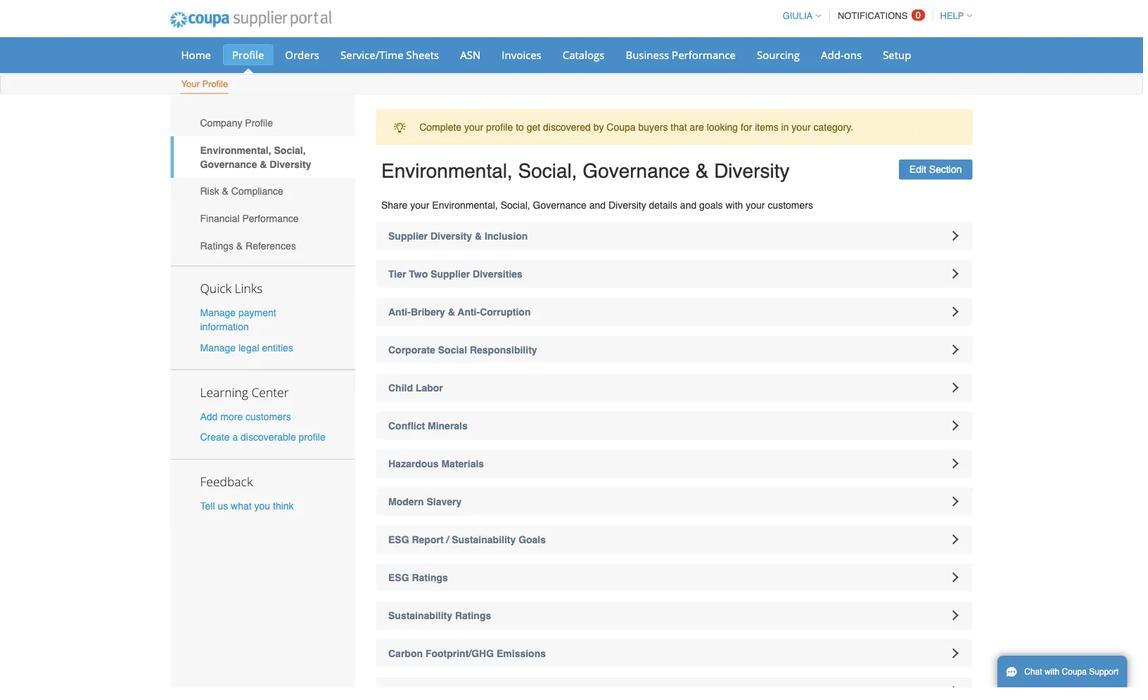 Task type: locate. For each thing, give the bounding box(es) containing it.
tier two supplier diversities heading
[[376, 260, 973, 288]]

modern slavery heading
[[376, 488, 973, 516]]

environmental,
[[200, 145, 271, 156], [381, 160, 513, 183], [432, 200, 498, 211]]

company profile
[[200, 117, 273, 129]]

environmental, social, governance & diversity up the "share your environmental, social, governance and diversity details and goals with your customers"
[[381, 160, 790, 183]]

child labor heading
[[376, 374, 973, 402]]

0 vertical spatial coupa
[[607, 122, 636, 133]]

chat
[[1025, 668, 1043, 678]]

goals
[[519, 534, 546, 546]]

0 horizontal spatial performance
[[242, 213, 299, 224]]

labor
[[416, 382, 443, 394]]

category.
[[814, 122, 854, 133]]

conflict minerals button
[[376, 412, 973, 440]]

carbon footprint/ghg emissions heading
[[376, 640, 973, 668]]

profile right the your
[[202, 79, 228, 89]]

1 horizontal spatial with
[[1045, 668, 1060, 678]]

1 vertical spatial supplier
[[431, 268, 470, 280]]

anti- down tier on the top of page
[[388, 306, 411, 318]]

ratings up carbon footprint/ghg emissions
[[455, 610, 491, 622]]

0 vertical spatial profile
[[232, 48, 264, 62]]

manage inside manage payment information
[[200, 308, 236, 319]]

diversity down for
[[714, 160, 790, 183]]

social, down company profile link
[[274, 145, 306, 156]]

1 manage from the top
[[200, 308, 236, 319]]

1 anti- from the left
[[388, 306, 411, 318]]

0 horizontal spatial coupa
[[607, 122, 636, 133]]

you
[[254, 501, 270, 512]]

esg
[[388, 534, 409, 546], [388, 572, 409, 584]]

environmental, down 'complete'
[[381, 160, 513, 183]]

footprint/ghg
[[426, 648, 494, 660]]

us
[[218, 501, 228, 512]]

sourcing link
[[748, 44, 809, 65]]

1 and from the left
[[590, 200, 606, 211]]

coupa left support
[[1062, 668, 1087, 678]]

profile inside company profile link
[[245, 117, 273, 129]]

profile inside alert
[[486, 122, 513, 133]]

create
[[200, 432, 230, 443]]

and
[[590, 200, 606, 211], [680, 200, 697, 211]]

and left 'details'
[[590, 200, 606, 211]]

anti- up corporate social responsibility
[[458, 306, 480, 318]]

1 vertical spatial esg
[[388, 572, 409, 584]]

manage payment information
[[200, 308, 276, 333]]

think
[[273, 501, 294, 512]]

ratings down the report
[[412, 572, 448, 584]]

1 esg from the top
[[388, 534, 409, 546]]

help
[[941, 11, 964, 21]]

0 horizontal spatial profile
[[299, 432, 326, 443]]

risk
[[200, 186, 219, 197]]

coupa right by
[[607, 122, 636, 133]]

1 vertical spatial ratings
[[412, 572, 448, 584]]

0 vertical spatial environmental,
[[200, 145, 271, 156]]

giulia link
[[777, 11, 821, 21]]

1 vertical spatial with
[[1045, 668, 1060, 678]]

0 vertical spatial performance
[[672, 48, 736, 62]]

0 horizontal spatial supplier
[[388, 230, 428, 242]]

social, down get
[[518, 160, 577, 183]]

1 vertical spatial customers
[[246, 411, 291, 423]]

your
[[464, 122, 484, 133], [792, 122, 811, 133], [410, 200, 430, 211], [746, 200, 765, 211]]

for
[[741, 122, 753, 133]]

1 vertical spatial environmental,
[[381, 160, 513, 183]]

quick links
[[200, 281, 263, 297]]

1 horizontal spatial coupa
[[1062, 668, 1087, 678]]

supplier inside heading
[[431, 268, 470, 280]]

complete
[[420, 122, 462, 133]]

0 horizontal spatial anti-
[[388, 306, 411, 318]]

are
[[690, 122, 704, 133]]

navigation containing notifications 0
[[777, 2, 973, 30]]

tell us what you think button
[[200, 499, 294, 514]]

2 manage from the top
[[200, 342, 236, 354]]

1 horizontal spatial customers
[[768, 200, 813, 211]]

profile right discoverable
[[299, 432, 326, 443]]

catalogs
[[563, 48, 605, 62]]

coupa inside button
[[1062, 668, 1087, 678]]

& inside heading
[[448, 306, 455, 318]]

& down financial performance
[[236, 240, 243, 252]]

carbon
[[388, 648, 423, 660]]

modern slavery button
[[376, 488, 973, 516]]

supplier diversity & inclusion heading
[[376, 222, 973, 250]]

2 vertical spatial environmental,
[[432, 200, 498, 211]]

company profile link
[[171, 109, 355, 137]]

emissions
[[497, 648, 546, 660]]

1 horizontal spatial supplier
[[431, 268, 470, 280]]

coupa inside alert
[[607, 122, 636, 133]]

diversity up "risk & compliance" link
[[270, 159, 311, 170]]

supplier down share
[[388, 230, 428, 242]]

0 vertical spatial profile
[[486, 122, 513, 133]]

1 vertical spatial manage
[[200, 342, 236, 354]]

looking
[[707, 122, 738, 133]]

environmental, social, governance & diversity up compliance
[[200, 145, 311, 170]]

1 vertical spatial coupa
[[1062, 668, 1087, 678]]

ratings inside heading
[[412, 572, 448, 584]]

social, inside environmental, social, governance & diversity
[[274, 145, 306, 156]]

1 horizontal spatial anti-
[[458, 306, 480, 318]]

anti-bribery & anti-corruption heading
[[376, 298, 973, 326]]

learning
[[200, 384, 248, 401]]

performance right 'business'
[[672, 48, 736, 62]]

ratings inside heading
[[455, 610, 491, 622]]

supplier right 'two'
[[431, 268, 470, 280]]

profile
[[486, 122, 513, 133], [299, 432, 326, 443]]

0 vertical spatial supplier
[[388, 230, 428, 242]]

& right bribery
[[448, 306, 455, 318]]

2 vertical spatial ratings
[[455, 610, 491, 622]]

two
[[409, 268, 428, 280]]

2 horizontal spatial ratings
[[455, 610, 491, 622]]

sustainability right /
[[452, 534, 516, 546]]

social,
[[274, 145, 306, 156], [518, 160, 577, 183], [501, 200, 530, 211]]

conflict minerals heading
[[376, 412, 973, 440]]

performance
[[672, 48, 736, 62], [242, 213, 299, 224]]

manage up information
[[200, 308, 236, 319]]

profile inside "your profile" link
[[202, 79, 228, 89]]

0 vertical spatial social,
[[274, 145, 306, 156]]

and left goals
[[680, 200, 697, 211]]

esg report / sustainability goals
[[388, 534, 546, 546]]

sustainability ratings
[[388, 610, 491, 622]]

with
[[726, 200, 743, 211], [1045, 668, 1060, 678]]

learning center
[[200, 384, 289, 401]]

1 horizontal spatial performance
[[672, 48, 736, 62]]

profile down coupa supplier portal image
[[232, 48, 264, 62]]

notifications
[[838, 11, 908, 21]]

tier two supplier diversities button
[[376, 260, 973, 288]]

0 horizontal spatial and
[[590, 200, 606, 211]]

2 esg from the top
[[388, 572, 409, 584]]

share your environmental, social, governance and diversity details and goals with your customers
[[381, 200, 813, 211]]

diversity left 'details'
[[609, 200, 646, 211]]

& up "risk & compliance" link
[[260, 159, 267, 170]]

0 vertical spatial esg
[[388, 534, 409, 546]]

esg for esg report / sustainability goals
[[388, 534, 409, 546]]

with right the chat
[[1045, 668, 1060, 678]]

service/time sheets
[[341, 48, 439, 62]]

tier two supplier diversities
[[388, 268, 523, 280]]

your right share
[[410, 200, 430, 211]]

environmental, up supplier diversity & inclusion
[[432, 200, 498, 211]]

tell
[[200, 501, 215, 512]]

esg left the report
[[388, 534, 409, 546]]

sustainability down the esg ratings at bottom left
[[388, 610, 453, 622]]

ratings for esg
[[412, 572, 448, 584]]

supplier diversity & inclusion
[[388, 230, 528, 242]]

get
[[527, 122, 541, 133]]

create a discoverable profile link
[[200, 432, 326, 443]]

0 horizontal spatial with
[[726, 200, 743, 211]]

chat with coupa support button
[[998, 657, 1128, 689]]

0 vertical spatial with
[[726, 200, 743, 211]]

esg ratings button
[[376, 564, 973, 592]]

sustainability ratings button
[[376, 602, 973, 630]]

add more customers link
[[200, 411, 291, 423]]

your profile link
[[181, 76, 229, 94]]

governance inside environmental, social, governance & diversity
[[200, 159, 257, 170]]

& right risk
[[222, 186, 229, 197]]

0 vertical spatial sustainability
[[452, 534, 516, 546]]

home
[[181, 48, 211, 62]]

hazardous materials
[[388, 458, 484, 470]]

profile
[[232, 48, 264, 62], [202, 79, 228, 89], [245, 117, 273, 129]]

complete your profile to get discovered by coupa buyers that are looking for items in your category. alert
[[376, 109, 973, 145]]

1 horizontal spatial profile
[[486, 122, 513, 133]]

1 horizontal spatial and
[[680, 200, 697, 211]]

2 vertical spatial profile
[[245, 117, 273, 129]]

in
[[782, 122, 789, 133]]

1 vertical spatial sustainability
[[388, 610, 453, 622]]

1 vertical spatial profile
[[202, 79, 228, 89]]

sourcing
[[757, 48, 800, 62]]

add-
[[821, 48, 844, 62]]

0 horizontal spatial ratings
[[200, 240, 234, 252]]

performance up references
[[242, 213, 299, 224]]

0 vertical spatial ratings
[[200, 240, 234, 252]]

&
[[260, 159, 267, 170], [696, 160, 709, 183], [222, 186, 229, 197], [475, 230, 482, 242], [236, 240, 243, 252], [448, 306, 455, 318]]

corporate
[[388, 344, 436, 356]]

anti-
[[388, 306, 411, 318], [458, 306, 480, 318]]

coupa
[[607, 122, 636, 133], [1062, 668, 1087, 678]]

supplier diversity & inclusion button
[[376, 222, 973, 250]]

1 vertical spatial performance
[[242, 213, 299, 224]]

1 horizontal spatial ratings
[[412, 572, 448, 584]]

help link
[[934, 11, 973, 21]]

notifications 0
[[838, 10, 921, 21]]

profile left to at the left of the page
[[486, 122, 513, 133]]

& left inclusion
[[475, 230, 482, 242]]

esg report / sustainability goals heading
[[376, 526, 973, 554]]

0 vertical spatial manage
[[200, 308, 236, 319]]

with right goals
[[726, 200, 743, 211]]

ratings down financial
[[200, 240, 234, 252]]

hazardous
[[388, 458, 439, 470]]

navigation
[[777, 2, 973, 30]]

environmental, down company profile
[[200, 145, 271, 156]]

edit section link
[[899, 160, 973, 180]]

profile up environmental, social, governance & diversity link
[[245, 117, 273, 129]]

heading
[[376, 678, 973, 689]]

social, up inclusion
[[501, 200, 530, 211]]

manage down information
[[200, 342, 236, 354]]

service/time
[[341, 48, 404, 62]]

esg up sustainability ratings at the bottom of the page
[[388, 572, 409, 584]]

0 horizontal spatial environmental, social, governance & diversity
[[200, 145, 311, 170]]

diversity up tier two supplier diversities
[[431, 230, 472, 242]]



Task type: describe. For each thing, give the bounding box(es) containing it.
to
[[516, 122, 524, 133]]

by
[[594, 122, 604, 133]]

financial performance link
[[171, 205, 355, 232]]

a
[[233, 432, 238, 443]]

payment
[[239, 308, 276, 319]]

risk & compliance link
[[171, 178, 355, 205]]

& inside heading
[[475, 230, 482, 242]]

2 anti- from the left
[[458, 306, 480, 318]]

esg report / sustainability goals button
[[376, 526, 973, 554]]

hazardous materials button
[[376, 450, 973, 478]]

add more customers
[[200, 411, 291, 423]]

orders link
[[276, 44, 329, 65]]

links
[[235, 281, 263, 297]]

legal
[[239, 342, 259, 354]]

chat with coupa support
[[1025, 668, 1119, 678]]

performance for business performance
[[672, 48, 736, 62]]

invoices link
[[493, 44, 551, 65]]

with inside button
[[1045, 668, 1060, 678]]

minerals
[[428, 420, 468, 432]]

diversity inside dropdown button
[[431, 230, 472, 242]]

0 horizontal spatial customers
[[246, 411, 291, 423]]

home link
[[172, 44, 220, 65]]

business performance
[[626, 48, 736, 62]]

tier
[[388, 268, 406, 280]]

details
[[649, 200, 678, 211]]

1 vertical spatial profile
[[299, 432, 326, 443]]

your right goals
[[746, 200, 765, 211]]

company
[[200, 117, 242, 129]]

entities
[[262, 342, 293, 354]]

profile inside profile link
[[232, 48, 264, 62]]

environmental, social, governance & diversity link
[[171, 137, 355, 178]]

corporate social responsibility button
[[376, 336, 973, 364]]

child labor button
[[376, 374, 973, 402]]

catalogs link
[[554, 44, 614, 65]]

hazardous materials heading
[[376, 450, 973, 478]]

profile link
[[223, 44, 273, 65]]

sustainability inside sustainability ratings dropdown button
[[388, 610, 453, 622]]

slavery
[[427, 496, 462, 508]]

setup
[[883, 48, 912, 62]]

carbon footprint/ghg emissions button
[[376, 640, 973, 668]]

your right 'complete'
[[464, 122, 484, 133]]

diversities
[[473, 268, 523, 280]]

compliance
[[231, 186, 283, 197]]

/
[[446, 534, 449, 546]]

share
[[381, 200, 408, 211]]

section
[[929, 164, 962, 175]]

invoices
[[502, 48, 542, 62]]

feedback
[[200, 474, 253, 490]]

orders
[[285, 48, 319, 62]]

bribery
[[411, 306, 445, 318]]

discoverable
[[241, 432, 296, 443]]

child labor
[[388, 382, 443, 394]]

carbon footprint/ghg emissions
[[388, 648, 546, 660]]

& inside environmental, social, governance & diversity
[[260, 159, 267, 170]]

risk & compliance
[[200, 186, 283, 197]]

modern slavery
[[388, 496, 462, 508]]

business
[[626, 48, 669, 62]]

profile for your profile
[[202, 79, 228, 89]]

0
[[916, 10, 921, 20]]

conflict minerals
[[388, 420, 468, 432]]

manage for manage legal entities
[[200, 342, 236, 354]]

corporate social responsibility heading
[[376, 336, 973, 364]]

create a discoverable profile
[[200, 432, 326, 443]]

corporate social responsibility
[[388, 344, 537, 356]]

sustainability ratings heading
[[376, 602, 973, 630]]

sheets
[[406, 48, 439, 62]]

discovered
[[543, 122, 591, 133]]

what
[[231, 501, 252, 512]]

& up goals
[[696, 160, 709, 183]]

profile for company profile
[[245, 117, 273, 129]]

financial performance
[[200, 213, 299, 224]]

ratings & references link
[[171, 232, 355, 260]]

esg ratings heading
[[376, 564, 973, 592]]

0 vertical spatial customers
[[768, 200, 813, 211]]

support
[[1090, 668, 1119, 678]]

coupa supplier portal image
[[160, 2, 341, 37]]

2 and from the left
[[680, 200, 697, 211]]

anti-bribery & anti-corruption
[[388, 306, 531, 318]]

your right in
[[792, 122, 811, 133]]

performance for financial performance
[[242, 213, 299, 224]]

more
[[220, 411, 243, 423]]

service/time sheets link
[[331, 44, 448, 65]]

setup link
[[874, 44, 921, 65]]

sustainability inside esg report / sustainability goals dropdown button
[[452, 534, 516, 546]]

ratings for sustainability
[[455, 610, 491, 622]]

items
[[755, 122, 779, 133]]

tell us what you think
[[200, 501, 294, 512]]

business performance link
[[617, 44, 745, 65]]

information
[[200, 322, 249, 333]]

asn
[[460, 48, 481, 62]]

inclusion
[[485, 230, 528, 242]]

responsibility
[[470, 344, 537, 356]]

references
[[246, 240, 296, 252]]

2 vertical spatial social,
[[501, 200, 530, 211]]

1 vertical spatial social,
[[518, 160, 577, 183]]

ons
[[844, 48, 862, 62]]

report
[[412, 534, 444, 546]]

modern
[[388, 496, 424, 508]]

supplier inside heading
[[388, 230, 428, 242]]

manage payment information link
[[200, 308, 276, 333]]

asn link
[[451, 44, 490, 65]]

esg for esg ratings
[[388, 572, 409, 584]]

manage for manage payment information
[[200, 308, 236, 319]]

add-ons link
[[812, 44, 871, 65]]

1 horizontal spatial environmental, social, governance & diversity
[[381, 160, 790, 183]]



Task type: vqa. For each thing, say whether or not it's contained in the screenshot.
details
yes



